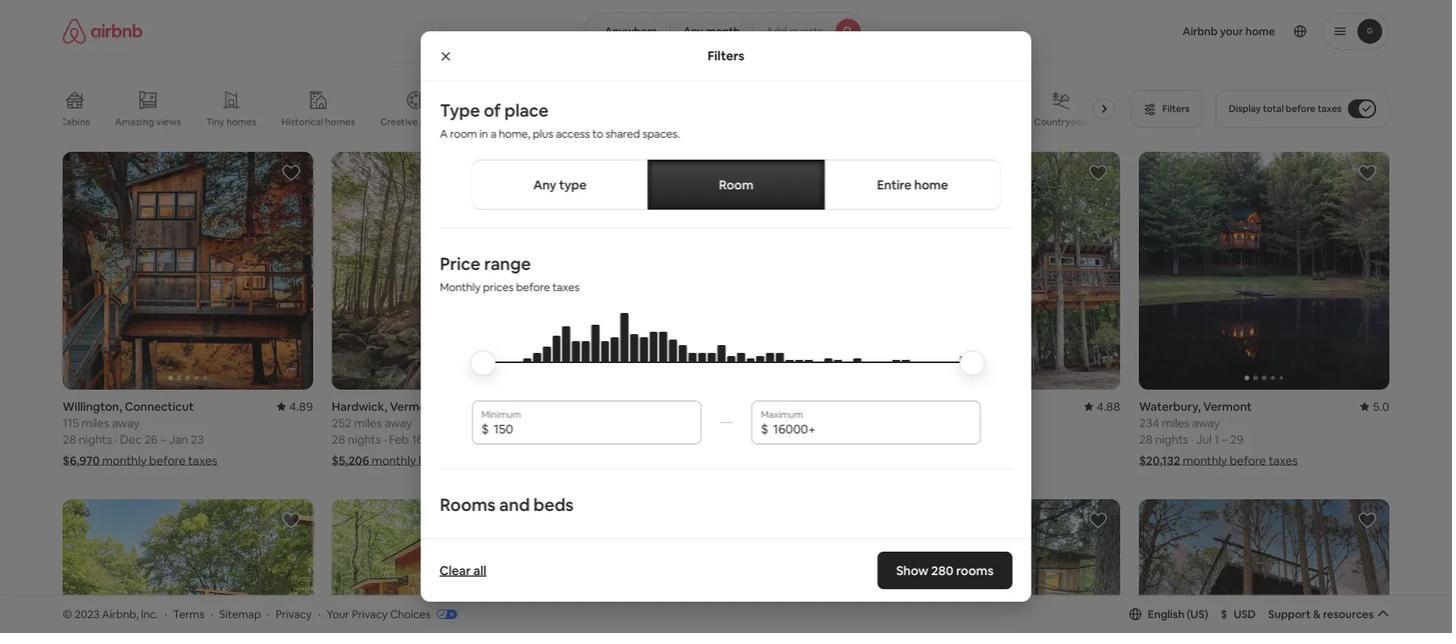 Task type: locate. For each thing, give the bounding box(es) containing it.
lakefront
[[545, 116, 588, 128]]

1 horizontal spatial 4.98
[[828, 399, 852, 414]]

nights up $20,132
[[1156, 432, 1189, 447]]

away for dec
[[112, 415, 140, 431]]

any inside filters dialog
[[533, 177, 556, 193]]

1 horizontal spatial away
[[385, 415, 412, 431]]

0 horizontal spatial 29
[[601, 432, 615, 447]]

nights up the $5,206
[[348, 432, 381, 447]]

0 horizontal spatial show
[[690, 539, 718, 553]]

– right 16
[[426, 432, 432, 447]]

in
[[479, 127, 488, 141]]

jan left 23
[[169, 432, 188, 447]]

– inside "waterbury, vermont 234 miles away 28 nights · jul 1 – 29 $20,132 monthly before taxes"
[[1222, 432, 1228, 447]]

add to wishlist: hardwick, vermont image
[[551, 164, 570, 182]]

0 horizontal spatial carolina
[[691, 399, 737, 414]]

29 right 1
[[1231, 432, 1244, 447]]

monthly
[[440, 280, 481, 295]]

feb left 16
[[389, 432, 409, 447]]

vermont up 16
[[390, 399, 439, 414]]

show inside button
[[690, 539, 718, 553]]

mar
[[435, 432, 455, 447], [968, 432, 989, 447]]

homes
[[325, 116, 355, 128], [227, 116, 257, 128]]

0 vertical spatial show
[[690, 539, 718, 553]]

1 horizontal spatial 4
[[950, 432, 957, 447]]

any left 'type'
[[533, 177, 556, 193]]

inc.
[[141, 607, 158, 622]]

miles
[[81, 415, 109, 431], [354, 415, 382, 431], [1162, 415, 1190, 431]]

jan inside willington, connecticut 115 miles away 28 nights · dec 26 – jan 23 $6,970 monthly before taxes
[[169, 432, 188, 447]]

0 horizontal spatial north
[[656, 399, 688, 414]]

115
[[63, 415, 79, 431]]

feb right 6 on the left bottom of page
[[698, 432, 718, 447]]

1 away from the left
[[112, 415, 140, 431]]

add guests
[[766, 24, 824, 38]]

room button
[[648, 160, 825, 210]]

feb inside "28 nights · feb 4 – mar 3 monthly before taxes"
[[928, 432, 948, 447]]

0 vertical spatial any
[[684, 24, 704, 38]]

1 horizontal spatial any
[[684, 24, 704, 38]]

4.98 left asheville,
[[559, 399, 582, 414]]

anywhere button
[[585, 13, 671, 50]]

usd
[[1234, 608, 1257, 622]]

0 horizontal spatial 4.98 out of 5 average rating image
[[546, 399, 582, 414]]

jul
[[1197, 432, 1212, 447]]

display total before taxes
[[1229, 103, 1342, 115]]

show for show 280 rooms
[[897, 563, 929, 579]]

monthly
[[102, 453, 147, 468], [372, 453, 416, 468], [907, 453, 951, 468], [1183, 453, 1228, 468]]

1 – from the left
[[160, 432, 166, 447]]

monthly down jul
[[1183, 453, 1228, 468]]

(us)
[[1187, 608, 1209, 622]]

5.0
[[1374, 399, 1390, 414]]

away up 'dec'
[[112, 415, 140, 431]]

miles inside "waterbury, vermont 234 miles away 28 nights · jul 1 – 29 $20,132 monthly before taxes"
[[1162, 415, 1190, 431]]

28 inside hardwick, vermont 252 miles away 28 nights · feb 16 – mar 15 $5,206 monthly before taxes
[[332, 432, 345, 447]]

· inside willington, connecticut 115 miles away 28 nights · dec 26 – jan 23 $6,970 monthly before taxes
[[115, 432, 117, 447]]

jan
[[169, 432, 188, 447], [658, 432, 678, 447]]

nights inside willington, connecticut 115 miles away 28 nights · dec 26 – jan 23 $6,970 monthly before taxes
[[79, 432, 112, 447]]

$ for 2nd the $ text field from right
[[481, 421, 489, 437]]

– for 234 miles away
[[1222, 432, 1228, 447]]

feb
[[389, 432, 409, 447], [928, 432, 948, 447], [698, 432, 718, 447]]

1 vertical spatial any
[[533, 177, 556, 193]]

guests
[[790, 24, 824, 38]]

support & resources button
[[1269, 608, 1390, 622]]

2 29 from the left
[[1231, 432, 1244, 447]]

1 horizontal spatial vermont
[[1204, 399, 1253, 414]]

3 28 from the left
[[871, 432, 884, 447]]

1 miles from the left
[[81, 415, 109, 431]]

2 mar from the left
[[968, 432, 989, 447]]

vermont
[[390, 399, 439, 414], [1204, 399, 1253, 414]]

show inside filters dialog
[[897, 563, 929, 579]]

airbnb,
[[102, 607, 139, 622]]

nights inside hardwick, vermont 252 miles away 28 nights · feb 16 – mar 15 $5,206 monthly before taxes
[[348, 432, 381, 447]]

– for 115 miles away
[[160, 432, 166, 447]]

add to wishlist: sanford, maine image
[[551, 511, 570, 530]]

1 horizontal spatial 4.98 out of 5 average rating image
[[815, 399, 852, 414]]

1 carolina from the left
[[979, 399, 1024, 414]]

3 away from the left
[[1193, 415, 1221, 431]]

28 inside willington, connecticut 115 miles away 28 nights · dec 26 – jan 23 $6,970 monthly before taxes
[[63, 432, 76, 447]]

monthly inside "28 nights · feb 4 – mar 3 monthly before taxes"
[[907, 453, 951, 468]]

29
[[601, 432, 615, 447], [1231, 432, 1244, 447]]

homes right tiny
[[227, 116, 257, 128]]

north right grove,
[[944, 399, 976, 414]]

1 horizontal spatial jan
[[658, 432, 678, 447]]

· left 6 on the left bottom of page
[[653, 432, 656, 447]]

type of place a room in a home, plus access to shared spaces.
[[440, 99, 680, 141]]

carolina up 29 nights · jan 6 – feb 4
[[691, 399, 737, 414]]

total
[[1264, 103, 1285, 115]]

– right 26
[[160, 432, 166, 447]]

price range monthly prices before taxes
[[440, 253, 580, 295]]

1 horizontal spatial feb
[[698, 432, 718, 447]]

2 horizontal spatial miles
[[1162, 415, 1190, 431]]

mar inside hardwick, vermont 252 miles away 28 nights · feb 16 – mar 15 $5,206 monthly before taxes
[[435, 432, 455, 447]]

$5,206
[[332, 453, 369, 468]]

1 horizontal spatial 29
[[1231, 432, 1244, 447]]

willington, connecticut 115 miles away 28 nights · dec 26 – jan 23 $6,970 monthly before taxes
[[63, 399, 217, 468]]

away up 16
[[385, 415, 412, 431]]

1 monthly from the left
[[102, 453, 147, 468]]

monthly down 'dec'
[[102, 453, 147, 468]]

your
[[327, 607, 350, 622]]

tab list containing any type
[[471, 160, 1001, 210]]

jan left 6 on the left bottom of page
[[658, 432, 678, 447]]

5.0 out of 5 average rating image
[[1361, 399, 1390, 414]]

2 away from the left
[[385, 415, 412, 431]]

– inside hardwick, vermont 252 miles away 28 nights · feb 16 – mar 15 $5,206 monthly before taxes
[[426, 432, 432, 447]]

· up monthly before taxes button
[[922, 432, 925, 447]]

add
[[766, 24, 787, 38]]

asheville, north carolina
[[601, 399, 737, 414]]

0 horizontal spatial 4
[[721, 432, 727, 447]]

–
[[160, 432, 166, 447], [426, 432, 432, 447], [960, 432, 966, 447], [690, 432, 696, 447], [1222, 432, 1228, 447]]

2 vermont from the left
[[1204, 399, 1253, 414]]

rooms
[[440, 494, 496, 516]]

· right 'terms'
[[211, 607, 213, 622]]

range
[[484, 253, 531, 275]]

show left 280
[[897, 563, 929, 579]]

1 horizontal spatial miles
[[354, 415, 382, 431]]

away
[[112, 415, 140, 431], [385, 415, 412, 431], [1193, 415, 1221, 431]]

4.98 out of 5 average rating image
[[546, 399, 582, 414], [815, 399, 852, 414]]

countryside
[[1035, 116, 1089, 128]]

29 down asheville,
[[601, 432, 615, 447]]

nights
[[79, 432, 112, 447], [348, 432, 381, 447], [887, 432, 920, 447], [617, 432, 651, 447], [1156, 432, 1189, 447]]

miles inside willington, connecticut 115 miles away 28 nights · dec 26 – jan 23 $6,970 monthly before taxes
[[81, 415, 109, 431]]

2 4.98 out of 5 average rating image from the left
[[815, 399, 852, 414]]

prices
[[483, 280, 514, 295]]

away inside willington, connecticut 115 miles away 28 nights · dec 26 – jan 23 $6,970 monthly before taxes
[[112, 415, 140, 431]]

entire home button
[[824, 160, 1001, 210]]

carolina
[[979, 399, 1024, 414], [691, 399, 737, 414]]

monthly down 16
[[372, 453, 416, 468]]

before inside price range monthly prices before taxes
[[516, 280, 550, 295]]

nights inside "waterbury, vermont 234 miles away 28 nights · jul 1 – 29 $20,132 monthly before taxes"
[[1156, 432, 1189, 447]]

1 horizontal spatial mar
[[968, 432, 989, 447]]

vermont inside hardwick, vermont 252 miles away 28 nights · feb 16 – mar 15 $5,206 monthly before taxes
[[390, 399, 439, 414]]

homes for tiny homes
[[227, 116, 257, 128]]

monthly down grove,
[[907, 453, 951, 468]]

2 horizontal spatial away
[[1193, 415, 1221, 431]]

1 mar from the left
[[435, 432, 455, 447]]

2 horizontal spatial feb
[[928, 432, 948, 447]]

0 horizontal spatial away
[[112, 415, 140, 431]]

feb inside hardwick, vermont 252 miles away 28 nights · feb 16 – mar 15 $5,206 monthly before taxes
[[389, 432, 409, 447]]

add to wishlist: waterbury, vermont image
[[1359, 164, 1378, 182]]

$ text field down china
[[773, 421, 972, 437]]

miles inside hardwick, vermont 252 miles away 28 nights · feb 16 – mar 15 $5,206 monthly before taxes
[[354, 415, 382, 431]]

beds
[[533, 494, 574, 516]]

· inside "waterbury, vermont 234 miles away 28 nights · jul 1 – 29 $20,132 monthly before taxes"
[[1192, 432, 1194, 447]]

0 horizontal spatial $
[[481, 421, 489, 437]]

before inside "28 nights · feb 4 – mar 3 monthly before taxes"
[[954, 453, 990, 468]]

4.98 out of 5 average rating image left china
[[815, 399, 852, 414]]

· inside "28 nights · feb 4 – mar 3 monthly before taxes"
[[922, 432, 925, 447]]

spaces
[[420, 116, 451, 128]]

any left 'month'
[[684, 24, 704, 38]]

entire
[[877, 177, 912, 193]]

rooms
[[957, 563, 994, 579]]

before inside willington, connecticut 115 miles away 28 nights · dec 26 – jan 23 $6,970 monthly before taxes
[[149, 453, 186, 468]]

away up jul
[[1193, 415, 1221, 431]]

1 4.98 from the left
[[559, 399, 582, 414]]

add to wishlist: old fort, north carolina image
[[1090, 511, 1108, 530]]

2 nights from the left
[[348, 432, 381, 447]]

mar left "3"
[[968, 432, 989, 447]]

entire home
[[877, 177, 948, 193]]

before inside "waterbury, vermont 234 miles away 28 nights · jul 1 – 29 $20,132 monthly before taxes"
[[1230, 453, 1267, 468]]

mar left 15
[[435, 432, 455, 447]]

show 280 rooms link
[[878, 552, 1013, 590]]

amazing views
[[115, 116, 181, 128]]

carolina up "3"
[[979, 399, 1024, 414]]

add to wishlist: southern pines, north carolina image
[[1359, 511, 1378, 530]]

4.89
[[289, 399, 313, 414]]

miles down willington,
[[81, 415, 109, 431]]

group
[[60, 78, 1122, 139], [63, 152, 313, 390], [332, 152, 582, 390], [601, 152, 852, 390], [871, 152, 1121, 390], [1140, 152, 1390, 390], [63, 500, 313, 634], [332, 500, 582, 634], [601, 500, 852, 634], [871, 500, 1121, 634], [1140, 500, 1390, 634]]

0 horizontal spatial vermont
[[390, 399, 439, 414]]

· left 16
[[384, 432, 387, 447]]

4 right 6 on the left bottom of page
[[721, 432, 727, 447]]

– right 1
[[1222, 432, 1228, 447]]

0 horizontal spatial privacy
[[276, 607, 312, 622]]

nights down china
[[887, 432, 920, 447]]

1 horizontal spatial $ text field
[[773, 421, 972, 437]]

· left 'dec'
[[115, 432, 117, 447]]

homes right historical
[[325, 116, 355, 128]]

0 horizontal spatial homes
[[227, 116, 257, 128]]

home
[[914, 177, 948, 193]]

group containing amazing views
[[60, 78, 1122, 139]]

your privacy choices
[[327, 607, 431, 622]]

2 $ text field from the left
[[773, 421, 972, 437]]

2 privacy from the left
[[352, 607, 388, 622]]

3 – from the left
[[960, 432, 966, 447]]

vermont inside "waterbury, vermont 234 miles away 28 nights · jul 1 – 29 $20,132 monthly before taxes"
[[1204, 399, 1253, 414]]

None search field
[[585, 13, 868, 50]]

0 horizontal spatial feb
[[389, 432, 409, 447]]

0 horizontal spatial 4.98
[[559, 399, 582, 414]]

3 nights from the left
[[887, 432, 920, 447]]

23
[[191, 432, 204, 447]]

feb up monthly before taxes button
[[928, 432, 948, 447]]

2 carolina from the left
[[691, 399, 737, 414]]

vermont up 1
[[1204, 399, 1253, 414]]

creative
[[380, 116, 418, 128]]

28 down 115
[[63, 432, 76, 447]]

28 down china
[[871, 432, 884, 447]]

before
[[1287, 103, 1316, 115], [516, 280, 550, 295], [149, 453, 186, 468], [419, 453, 455, 468], [954, 453, 990, 468], [1230, 453, 1267, 468]]

privacy
[[276, 607, 312, 622], [352, 607, 388, 622]]

clear
[[440, 563, 471, 579]]

homes for historical homes
[[325, 116, 355, 128]]

room
[[450, 127, 477, 141]]

1 feb from the left
[[389, 432, 409, 447]]

tab list
[[471, 160, 1001, 210]]

$ text field
[[493, 421, 692, 437], [773, 421, 972, 437]]

taxes inside price range monthly prices before taxes
[[552, 280, 580, 295]]

2 north from the left
[[656, 399, 688, 414]]

choices
[[390, 607, 431, 622]]

english
[[1149, 608, 1185, 622]]

nights up "$6,970"
[[79, 432, 112, 447]]

1 horizontal spatial carolina
[[979, 399, 1024, 414]]

1 28 from the left
[[63, 432, 76, 447]]

to
[[592, 127, 603, 141]]

2023
[[75, 607, 100, 622]]

0 horizontal spatial miles
[[81, 415, 109, 431]]

nights for $6,970
[[79, 432, 112, 447]]

2 – from the left
[[426, 432, 432, 447]]

nights down asheville,
[[617, 432, 651, 447]]

4.89 out of 5 average rating image
[[277, 399, 313, 414]]

– up monthly before taxes button
[[960, 432, 966, 447]]

$ text field down asheville,
[[493, 421, 692, 437]]

any for any type
[[533, 177, 556, 193]]

· left privacy link
[[267, 607, 270, 622]]

privacy right your
[[352, 607, 388, 622]]

away inside hardwick, vermont 252 miles away 28 nights · feb 16 – mar 15 $5,206 monthly before taxes
[[385, 415, 412, 431]]

privacy left your
[[276, 607, 312, 622]]

4 monthly from the left
[[1183, 453, 1228, 468]]

miles for 252
[[354, 415, 382, 431]]

clear all button
[[432, 555, 495, 587]]

1 privacy from the left
[[276, 607, 312, 622]]

– inside willington, connecticut 115 miles away 28 nights · dec 26 – jan 23 $6,970 monthly before taxes
[[160, 432, 166, 447]]

1 horizontal spatial show
[[897, 563, 929, 579]]

2 miles from the left
[[354, 415, 382, 431]]

1 vertical spatial show
[[897, 563, 929, 579]]

any
[[684, 24, 704, 38], [533, 177, 556, 193]]

before inside display total before taxes button
[[1287, 103, 1316, 115]]

north up 29 nights · jan 6 – feb 4
[[656, 399, 688, 414]]

28 nights · feb 4 – mar 3 monthly before taxes
[[871, 432, 1022, 468]]

28 down 252
[[332, 432, 345, 447]]

terms
[[173, 607, 205, 622]]

4.98
[[559, 399, 582, 414], [828, 399, 852, 414]]

3 monthly from the left
[[907, 453, 951, 468]]

show left map
[[690, 539, 718, 553]]

1 vermont from the left
[[390, 399, 439, 414]]

any type button
[[471, 160, 648, 210]]

1 jan from the left
[[169, 432, 188, 447]]

4 – from the left
[[690, 432, 696, 447]]

28 down the 234
[[1140, 432, 1153, 447]]

2 monthly from the left
[[372, 453, 416, 468]]

0 horizontal spatial any
[[533, 177, 556, 193]]

1 horizontal spatial privacy
[[352, 607, 388, 622]]

1 29 from the left
[[601, 432, 615, 447]]

0 horizontal spatial $ text field
[[493, 421, 692, 437]]

miles down hardwick,
[[354, 415, 382, 431]]

0 horizontal spatial mar
[[435, 432, 455, 447]]

1 4 from the left
[[950, 432, 957, 447]]

miles down waterbury,
[[1162, 415, 1190, 431]]

a
[[490, 127, 496, 141]]

– right 6 on the left bottom of page
[[690, 432, 696, 447]]

tiny homes
[[206, 116, 257, 128]]

your privacy choices link
[[327, 607, 458, 623]]

monthly inside hardwick, vermont 252 miles away 28 nights · feb 16 – mar 15 $5,206 monthly before taxes
[[372, 453, 416, 468]]

· left jul
[[1192, 432, 1194, 447]]

5 – from the left
[[1222, 432, 1228, 447]]

1 horizontal spatial north
[[944, 399, 976, 414]]

1 horizontal spatial $
[[761, 421, 768, 437]]

4 up monthly before taxes button
[[950, 432, 957, 447]]

1 horizontal spatial homes
[[325, 116, 355, 128]]

any inside search field
[[684, 24, 704, 38]]

0 horizontal spatial jan
[[169, 432, 188, 447]]

28 inside "waterbury, vermont 234 miles away 28 nights · jul 1 – 29 $20,132 monthly before taxes"
[[1140, 432, 1153, 447]]

26
[[144, 432, 158, 447]]

5 nights from the left
[[1156, 432, 1189, 447]]

amazing
[[115, 116, 154, 128]]

monthly inside willington, connecticut 115 miles away 28 nights · dec 26 – jan 23 $6,970 monthly before taxes
[[102, 453, 147, 468]]

2 28 from the left
[[332, 432, 345, 447]]

3 miles from the left
[[1162, 415, 1190, 431]]

4.98 out of 5 average rating image left asheville,
[[546, 399, 582, 414]]

2 feb from the left
[[928, 432, 948, 447]]

1 nights from the left
[[79, 432, 112, 447]]

4.98 left china
[[828, 399, 852, 414]]

connecticut
[[125, 399, 194, 414]]

4 28 from the left
[[1140, 432, 1153, 447]]

mar inside "28 nights · feb 4 – mar 3 monthly before taxes"
[[968, 432, 989, 447]]

show map button
[[675, 527, 778, 564]]

away inside "waterbury, vermont 234 miles away 28 nights · jul 1 – 29 $20,132 monthly before taxes"
[[1193, 415, 1221, 431]]



Task type: vqa. For each thing, say whether or not it's contained in the screenshot.
messaging page main contents element
no



Task type: describe. For each thing, give the bounding box(es) containing it.
away for jul
[[1193, 415, 1221, 431]]

add to wishlist: asheville, north carolina image
[[820, 164, 839, 182]]

most stays cost more than $4,000 per night. image
[[484, 313, 968, 407]]

tiny
[[206, 116, 225, 128]]

miles for 234
[[1162, 415, 1190, 431]]

add to wishlist: china grove, north carolina image
[[1090, 164, 1108, 182]]

3
[[991, 432, 998, 447]]

29 nights · jan 6 – feb 4
[[601, 432, 727, 447]]

4 nights from the left
[[617, 432, 651, 447]]

· inside hardwick, vermont 252 miles away 28 nights · feb 16 – mar 15 $5,206 monthly before taxes
[[384, 432, 387, 447]]

bedrooms
[[441, 537, 501, 553]]

grove,
[[905, 399, 941, 414]]

sitemap
[[219, 607, 261, 622]]

$20,132
[[1140, 453, 1181, 468]]

show for show map
[[690, 539, 718, 553]]

29 inside "waterbury, vermont 234 miles away 28 nights · jul 1 – 29 $20,132 monthly before taxes"
[[1231, 432, 1244, 447]]

any month button
[[670, 13, 754, 50]]

252
[[332, 415, 352, 431]]

– for 252 miles away
[[426, 432, 432, 447]]

2 4.98 from the left
[[828, 399, 852, 414]]

3 feb from the left
[[698, 432, 718, 447]]

1 $ text field from the left
[[493, 421, 692, 437]]

filters dialog
[[421, 31, 1032, 634]]

away for feb
[[385, 415, 412, 431]]

terms · sitemap · privacy
[[173, 607, 312, 622]]

$6,970
[[63, 453, 100, 468]]

price
[[440, 253, 480, 275]]

waterbury, vermont 234 miles away 28 nights · jul 1 – 29 $20,132 monthly before taxes
[[1140, 399, 1299, 468]]

anywhere
[[605, 24, 658, 38]]

china
[[871, 399, 902, 414]]

a
[[440, 127, 448, 141]]

rooms and beds
[[440, 494, 574, 516]]

shared
[[606, 127, 640, 141]]

234
[[1140, 415, 1160, 431]]

taxes inside "waterbury, vermont 234 miles away 28 nights · jul 1 – 29 $20,132 monthly before taxes"
[[1269, 453, 1299, 468]]

sitemap link
[[219, 607, 261, 622]]

before inside hardwick, vermont 252 miles away 28 nights · feb 16 – mar 15 $5,206 monthly before taxes
[[419, 453, 455, 468]]

map
[[721, 539, 744, 553]]

28 for 115 miles away
[[63, 432, 76, 447]]

display total before taxes button
[[1216, 90, 1390, 128]]

any for any month
[[684, 24, 704, 38]]

privacy link
[[276, 607, 312, 622]]

taxes inside button
[[1318, 103, 1342, 115]]

show map
[[690, 539, 744, 553]]

280
[[932, 563, 954, 579]]

china grove, north carolina
[[871, 399, 1024, 414]]

– inside "28 nights · feb 4 – mar 3 monthly before taxes"
[[960, 432, 966, 447]]

clear all
[[440, 563, 487, 579]]

vermont for 252 miles away
[[390, 399, 439, 414]]

add to wishlist: millersburg, ohio image
[[282, 511, 301, 530]]

16
[[412, 432, 423, 447]]

cabins
[[60, 116, 90, 128]]

of
[[484, 99, 501, 121]]

$ for first the $ text field from right
[[761, 421, 768, 437]]

show 280 rooms
[[897, 563, 994, 579]]

nights for $5,206
[[348, 432, 381, 447]]

support
[[1269, 608, 1311, 622]]

1 4.98 out of 5 average rating image from the left
[[546, 399, 582, 414]]

28 inside "28 nights · feb 4 – mar 3 monthly before taxes"
[[871, 432, 884, 447]]

· left your
[[318, 607, 321, 622]]

filters
[[708, 48, 745, 64]]

taxes inside "28 nights · feb 4 – mar 3 monthly before taxes"
[[993, 453, 1022, 468]]

place
[[504, 99, 549, 121]]

plus
[[533, 127, 553, 141]]

2 4 from the left
[[721, 432, 727, 447]]

none search field containing anywhere
[[585, 13, 868, 50]]

28 for 234 miles away
[[1140, 432, 1153, 447]]

1 north from the left
[[944, 399, 976, 414]]

dec
[[120, 432, 142, 447]]

2 horizontal spatial $
[[1222, 608, 1228, 622]]

profile element
[[886, 0, 1390, 63]]

type
[[559, 177, 586, 193]]

vermont for 234 miles away
[[1204, 399, 1253, 414]]

nights for $20,132
[[1156, 432, 1189, 447]]

asheville,
[[601, 399, 654, 414]]

monthly inside "waterbury, vermont 234 miles away 28 nights · jul 1 – 29 $20,132 monthly before taxes"
[[1183, 453, 1228, 468]]

month
[[706, 24, 740, 38]]

room
[[719, 177, 754, 193]]

english (us) button
[[1130, 608, 1209, 622]]

and
[[499, 494, 530, 516]]

$ usd
[[1222, 608, 1257, 622]]

15
[[458, 432, 469, 447]]

· right "inc."
[[165, 607, 167, 622]]

4.88 out of 5 average rating image
[[1085, 399, 1121, 414]]

miles for 115
[[81, 415, 109, 431]]

all
[[474, 563, 487, 579]]

add to wishlist: willington, connecticut image
[[282, 164, 301, 182]]

support & resources
[[1269, 608, 1375, 622]]

historical homes
[[282, 116, 355, 128]]

waterbury,
[[1140, 399, 1201, 414]]

terms link
[[173, 607, 205, 622]]

2 jan from the left
[[658, 432, 678, 447]]

add guests button
[[753, 13, 868, 50]]

access
[[556, 127, 590, 141]]

1
[[1215, 432, 1220, 447]]

tab list inside filters dialog
[[471, 160, 1001, 210]]

nights inside "28 nights · feb 4 – mar 3 monthly before taxes"
[[887, 432, 920, 447]]

4 inside "28 nights · feb 4 – mar 3 monthly before taxes"
[[950, 432, 957, 447]]

mansions
[[477, 116, 518, 128]]

taxes inside willington, connecticut 115 miles away 28 nights · dec 26 – jan 23 $6,970 monthly before taxes
[[188, 453, 217, 468]]

views
[[156, 116, 181, 128]]

28 for 252 miles away
[[332, 432, 345, 447]]

display
[[1229, 103, 1262, 115]]

resources
[[1324, 608, 1375, 622]]

monthly before taxes button
[[871, 453, 1022, 468]]

&
[[1314, 608, 1321, 622]]

taxes inside hardwick, vermont 252 miles away 28 nights · feb 16 – mar 15 $5,206 monthly before taxes
[[458, 453, 487, 468]]

any month
[[684, 24, 740, 38]]

willington,
[[63, 399, 122, 414]]



